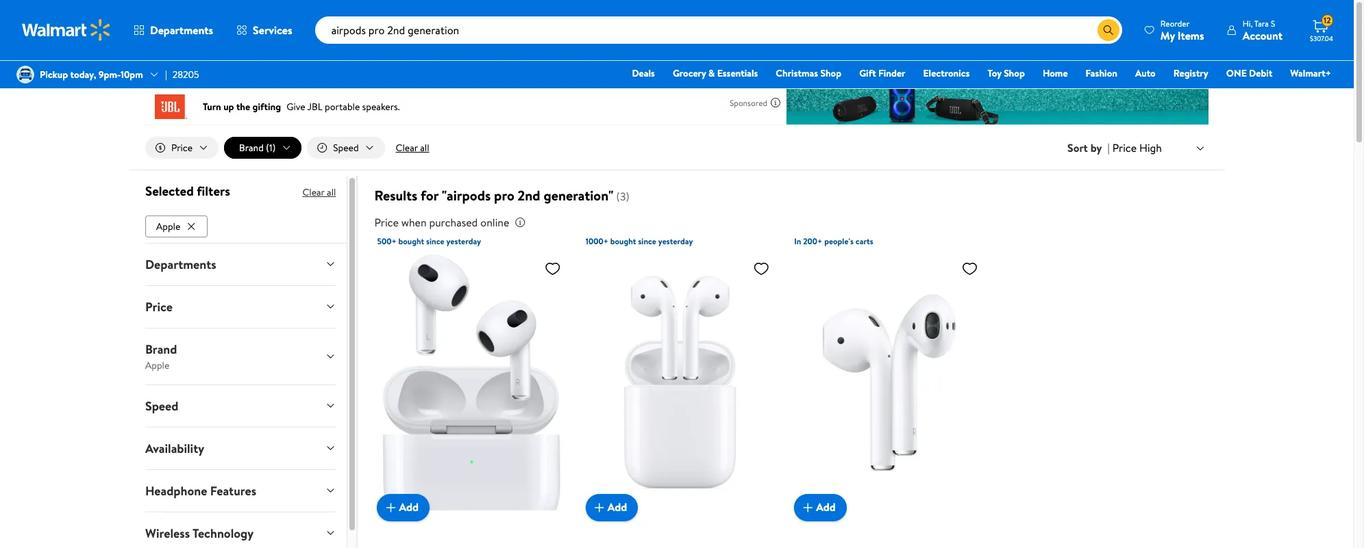 Task type: describe. For each thing, give the bounding box(es) containing it.
"airpods
[[442, 186, 491, 205]]

walmart+
[[1290, 66, 1331, 80]]

28205
[[172, 68, 199, 81]]

services
[[253, 23, 292, 38]]

add to favorites list, restored apple true wireless headphones with charging case, white, viprb-mv7n2am/a (refurbished) image
[[962, 260, 978, 278]]

Search search field
[[315, 16, 1122, 44]]

add to favorites list, apple airpods (3rd generation) wireless earbuds with lightning charging case image
[[544, 260, 561, 278]]

people's
[[824, 236, 854, 247]]

fashion
[[1086, 66, 1117, 80]]

(1)
[[266, 141, 276, 155]]

add for in
[[816, 500, 836, 516]]

500+
[[377, 236, 396, 247]]

technology
[[192, 525, 254, 542]]

speed inside tab
[[145, 398, 178, 415]]

high
[[1139, 140, 1162, 155]]

price up applied filters section element
[[171, 141, 193, 155]]

1000+ bought since yesterday
[[586, 236, 693, 247]]

home
[[1043, 66, 1068, 80]]

s
[[1271, 17, 1275, 29]]

add button for 500+
[[377, 494, 430, 522]]

one
[[1226, 66, 1247, 80]]

sort
[[1067, 140, 1088, 156]]

price tab
[[134, 286, 347, 328]]

electronics
[[923, 66, 970, 80]]

reorder my items
[[1160, 17, 1204, 43]]

features
[[210, 483, 256, 500]]

gift finder link
[[853, 66, 912, 81]]

0 vertical spatial speed button
[[307, 137, 385, 159]]

services button
[[225, 14, 304, 47]]

debit
[[1249, 66, 1272, 80]]

brand (1)
[[239, 141, 276, 155]]

price high button
[[1110, 139, 1209, 157]]

0 horizontal spatial clear all button
[[302, 182, 336, 204]]

500+ bought since yesterday
[[377, 236, 481, 247]]

0 vertical spatial |
[[165, 68, 167, 81]]

reorder
[[1160, 17, 1190, 29]]

tara
[[1254, 17, 1269, 29]]

&
[[708, 66, 715, 80]]

2nd
[[518, 186, 540, 205]]

yesterday for 1000+ bought since yesterday
[[658, 236, 693, 247]]

carts
[[856, 236, 873, 247]]

search icon image
[[1103, 25, 1114, 36]]

price when purchased online
[[374, 215, 509, 230]]

in
[[794, 236, 801, 247]]

in 200+ people's carts
[[794, 236, 873, 247]]

auto
[[1135, 66, 1156, 80]]

filters
[[197, 182, 230, 200]]

price high
[[1112, 140, 1162, 155]]

christmas
[[776, 66, 818, 80]]

brand apple
[[145, 341, 177, 373]]

0 vertical spatial departments
[[150, 23, 213, 38]]

one debit
[[1226, 66, 1272, 80]]

apple inside brand apple
[[145, 359, 169, 373]]

gift finder
[[859, 66, 905, 80]]

apple button
[[145, 216, 208, 238]]

| 28205
[[165, 68, 199, 81]]

add for 500+
[[399, 500, 419, 516]]

(3)
[[616, 189, 629, 204]]

departments inside tab
[[145, 256, 216, 273]]

availability tab
[[134, 428, 347, 470]]

since for 1000+
[[638, 236, 656, 247]]

headphone features tab
[[134, 470, 347, 512]]

pickup
[[40, 68, 68, 81]]

headphone features
[[145, 483, 256, 500]]

hi,
[[1243, 17, 1253, 29]]

one debit link
[[1220, 66, 1279, 81]]

toy
[[988, 66, 1001, 80]]

all inside sort and filter section element
[[420, 141, 429, 155]]

deals link
[[626, 66, 661, 81]]

home link
[[1036, 66, 1074, 81]]

departments tab
[[134, 244, 347, 286]]

pickup today, 9pm-10pm
[[40, 68, 143, 81]]

toy shop
[[988, 66, 1025, 80]]

price button for sort and filter section element
[[145, 137, 219, 159]]

walmart+ link
[[1284, 66, 1337, 81]]

Walmart Site-Wide search field
[[315, 16, 1122, 44]]

0 vertical spatial departments button
[[122, 14, 225, 47]]

registry link
[[1167, 66, 1214, 81]]

apple inside button
[[156, 220, 180, 233]]

selected
[[145, 182, 194, 200]]

wireless
[[145, 525, 190, 542]]

add to cart image for 500+
[[383, 500, 399, 516]]

selected filters
[[145, 182, 230, 200]]

availability
[[145, 440, 204, 457]]

clear for leftmost clear all "button"
[[302, 186, 325, 199]]

generation"
[[544, 186, 613, 205]]

price inside dropdown button
[[1112, 140, 1137, 155]]

shop for christmas shop
[[820, 66, 841, 80]]

ad disclaimer and feedback for skylinedisplayad image
[[770, 97, 781, 108]]

clear for clear all "button" inside the sort and filter section element
[[396, 141, 418, 155]]

200+
[[803, 236, 822, 247]]

registry
[[1173, 66, 1208, 80]]

sort by |
[[1067, 140, 1110, 156]]

finder
[[878, 66, 905, 80]]



Task type: locate. For each thing, give the bounding box(es) containing it.
apple list item
[[145, 213, 211, 238]]

2 shop from the left
[[1004, 66, 1025, 80]]

brand for brand (1)
[[239, 141, 264, 155]]

yesterday
[[446, 236, 481, 247], [658, 236, 693, 247]]

add to cart image
[[383, 500, 399, 516], [591, 500, 608, 516], [800, 500, 816, 516]]

0 vertical spatial all
[[420, 141, 429, 155]]

12
[[1324, 15, 1331, 26]]

departments
[[150, 23, 213, 38], [145, 256, 216, 273]]

essentials
[[717, 66, 758, 80]]

grocery & essentials link
[[667, 66, 764, 81]]

since
[[426, 236, 444, 247], [638, 236, 656, 247]]

applied filters section element
[[145, 182, 230, 200]]

all
[[420, 141, 429, 155], [327, 186, 336, 199]]

toy shop link
[[981, 66, 1031, 81]]

wireless technology button
[[134, 513, 347, 549]]

2 add from the left
[[608, 500, 627, 516]]

clear all button
[[390, 137, 435, 159], [302, 182, 336, 204]]

when
[[401, 215, 427, 230]]

hi, tara s account
[[1243, 17, 1282, 43]]

0 horizontal spatial clear all
[[302, 186, 336, 199]]

0 horizontal spatial add
[[399, 500, 419, 516]]

speed button
[[307, 137, 385, 159], [134, 386, 347, 427]]

$307.04
[[1310, 34, 1333, 43]]

1 vertical spatial |
[[1107, 140, 1110, 156]]

clear inside sort and filter section element
[[396, 141, 418, 155]]

1 horizontal spatial add button
[[586, 494, 638, 522]]

clear all inside sort and filter section element
[[396, 141, 429, 155]]

by
[[1090, 140, 1102, 156]]

availability button
[[134, 428, 347, 470]]

0 horizontal spatial clear
[[302, 186, 325, 199]]

items
[[1178, 28, 1204, 43]]

0 horizontal spatial speed
[[145, 398, 178, 415]]

2 yesterday from the left
[[658, 236, 693, 247]]

grocery
[[673, 66, 706, 80]]

1 vertical spatial brand
[[145, 341, 177, 358]]

0 horizontal spatial all
[[327, 186, 336, 199]]

apple
[[156, 220, 180, 233], [145, 359, 169, 373]]

walmart image
[[22, 19, 111, 41]]

1 vertical spatial apple
[[145, 359, 169, 373]]

speed tab
[[134, 386, 347, 427]]

1 horizontal spatial clear all button
[[390, 137, 435, 159]]

departments down apple button at the left top of page
[[145, 256, 216, 273]]

0 horizontal spatial shop
[[820, 66, 841, 80]]

add button for in
[[794, 494, 847, 522]]

all left results
[[327, 186, 336, 199]]

1 vertical spatial price button
[[134, 286, 347, 328]]

sort and filter section element
[[129, 126, 1225, 170]]

price
[[1112, 140, 1137, 155], [171, 141, 193, 155], [374, 215, 399, 230], [145, 299, 173, 316]]

legal information image
[[515, 217, 526, 228]]

1 horizontal spatial brand
[[239, 141, 264, 155]]

speed inside sort and filter section element
[[333, 141, 359, 155]]

0 horizontal spatial yesterday
[[446, 236, 481, 247]]

10pm
[[121, 68, 143, 81]]

add to cart image for 1000+
[[591, 500, 608, 516]]

0 vertical spatial clear all
[[396, 141, 429, 155]]

0 horizontal spatial since
[[426, 236, 444, 247]]

price button for price tab
[[134, 286, 347, 328]]

today,
[[70, 68, 96, 81]]

| right by
[[1107, 140, 1110, 156]]

0 horizontal spatial brand
[[145, 341, 177, 358]]

since down "price when purchased online"
[[426, 236, 444, 247]]

9pm-
[[99, 68, 121, 81]]

0 horizontal spatial bought
[[398, 236, 424, 247]]

brand inside tab
[[145, 341, 177, 358]]

gift
[[859, 66, 876, 80]]

departments up | 28205
[[150, 23, 213, 38]]

0 vertical spatial brand
[[239, 141, 264, 155]]

shop right christmas
[[820, 66, 841, 80]]

price up 500+
[[374, 215, 399, 230]]

wireless technology
[[145, 525, 254, 542]]

0 vertical spatial clear all button
[[390, 137, 435, 159]]

speed
[[333, 141, 359, 155], [145, 398, 178, 415]]

online
[[480, 215, 509, 230]]

1000+
[[586, 236, 608, 247]]

add to cart image for in
[[800, 500, 816, 516]]

2 add to cart image from the left
[[591, 500, 608, 516]]

1 vertical spatial clear all
[[302, 186, 336, 199]]

price up brand apple
[[145, 299, 173, 316]]

0 vertical spatial price button
[[145, 137, 219, 159]]

3 add to cart image from the left
[[800, 500, 816, 516]]

2 horizontal spatial add button
[[794, 494, 847, 522]]

results for "airpods pro 2nd generation" (3)
[[374, 186, 629, 205]]

all up for
[[420, 141, 429, 155]]

bought for 500+
[[398, 236, 424, 247]]

brand for brand apple
[[145, 341, 177, 358]]

2 since from the left
[[638, 236, 656, 247]]

1 horizontal spatial bought
[[610, 236, 636, 247]]

1 horizontal spatial clear all
[[396, 141, 429, 155]]

1 horizontal spatial shop
[[1004, 66, 1025, 80]]

apple airpods (3rd generation) wireless earbuds with lightning charging case image
[[377, 255, 566, 511]]

1 vertical spatial speed button
[[134, 386, 347, 427]]

1 vertical spatial speed
[[145, 398, 178, 415]]

price button
[[145, 137, 219, 159], [134, 286, 347, 328]]

add for 1000+
[[608, 500, 627, 516]]

for
[[421, 186, 438, 205]]

3 add from the left
[[816, 500, 836, 516]]

1 vertical spatial all
[[327, 186, 336, 199]]

0 horizontal spatial |
[[165, 68, 167, 81]]

1 horizontal spatial speed
[[333, 141, 359, 155]]

2 bought from the left
[[610, 236, 636, 247]]

since right 1000+
[[638, 236, 656, 247]]

yesterday for 500+ bought since yesterday
[[446, 236, 481, 247]]

1 horizontal spatial |
[[1107, 140, 1110, 156]]

electronics link
[[917, 66, 976, 81]]

departments button
[[122, 14, 225, 47], [134, 244, 347, 286]]

1 vertical spatial departments button
[[134, 244, 347, 286]]

1 add from the left
[[399, 500, 419, 516]]

clear
[[396, 141, 418, 155], [302, 186, 325, 199]]

bought
[[398, 236, 424, 247], [610, 236, 636, 247]]

1 since from the left
[[426, 236, 444, 247]]

1 horizontal spatial clear
[[396, 141, 418, 155]]

1 add button from the left
[[377, 494, 430, 522]]

2 add button from the left
[[586, 494, 638, 522]]

brand inside dropdown button
[[239, 141, 264, 155]]

departments button up price tab
[[134, 244, 347, 286]]

1 horizontal spatial add
[[608, 500, 627, 516]]

brand
[[239, 141, 264, 155], [145, 341, 177, 358]]

2 horizontal spatial add to cart image
[[800, 500, 816, 516]]

price inside tab
[[145, 299, 173, 316]]

add button for 1000+
[[586, 494, 638, 522]]

headphone features button
[[134, 470, 347, 512]]

my
[[1160, 28, 1175, 43]]

results
[[374, 186, 417, 205]]

 image
[[16, 66, 34, 84]]

1 horizontal spatial since
[[638, 236, 656, 247]]

1 shop from the left
[[820, 66, 841, 80]]

since for 500+
[[426, 236, 444, 247]]

0 horizontal spatial add button
[[377, 494, 430, 522]]

0 vertical spatial clear
[[396, 141, 418, 155]]

| left 28205
[[165, 68, 167, 81]]

1 horizontal spatial yesterday
[[658, 236, 693, 247]]

account
[[1243, 28, 1282, 43]]

brand tab
[[134, 329, 347, 385]]

0 horizontal spatial add to cart image
[[383, 500, 399, 516]]

1 bought from the left
[[398, 236, 424, 247]]

christmas shop link
[[770, 66, 848, 81]]

wireless technology tab
[[134, 513, 347, 549]]

1 vertical spatial clear
[[302, 186, 325, 199]]

apple airpods with charging case (2nd generation) image
[[586, 255, 775, 511]]

1 yesterday from the left
[[446, 236, 481, 247]]

headphone
[[145, 483, 207, 500]]

add
[[399, 500, 419, 516], [608, 500, 627, 516], [816, 500, 836, 516]]

1 horizontal spatial add to cart image
[[591, 500, 608, 516]]

bought for 1000+
[[610, 236, 636, 247]]

bought right 1000+
[[610, 236, 636, 247]]

shop
[[820, 66, 841, 80], [1004, 66, 1025, 80]]

grocery & essentials
[[673, 66, 758, 80]]

3 add button from the left
[[794, 494, 847, 522]]

purchased
[[429, 215, 478, 230]]

shop right toy
[[1004, 66, 1025, 80]]

sponsored
[[730, 97, 767, 109]]

| inside sort and filter section element
[[1107, 140, 1110, 156]]

0 vertical spatial speed
[[333, 141, 359, 155]]

pro
[[494, 186, 514, 205]]

restored apple true wireless headphones with charging case, white, viprb-mv7n2am/a (refurbished) image
[[794, 255, 983, 511]]

1 add to cart image from the left
[[383, 500, 399, 516]]

departments button up | 28205
[[122, 14, 225, 47]]

christmas shop
[[776, 66, 841, 80]]

price button up applied filters section element
[[145, 137, 219, 159]]

price left high
[[1112, 140, 1137, 155]]

deals
[[632, 66, 655, 80]]

brand (1) button
[[224, 137, 302, 159]]

clear all button inside sort and filter section element
[[390, 137, 435, 159]]

auto link
[[1129, 66, 1162, 81]]

1 vertical spatial departments
[[145, 256, 216, 273]]

|
[[165, 68, 167, 81], [1107, 140, 1110, 156]]

1 vertical spatial clear all button
[[302, 182, 336, 204]]

0 vertical spatial apple
[[156, 220, 180, 233]]

shop for toy shop
[[1004, 66, 1025, 80]]

add to favorites list, apple airpods with charging case (2nd generation) image
[[753, 260, 769, 278]]

1 horizontal spatial all
[[420, 141, 429, 155]]

bought down when at left
[[398, 236, 424, 247]]

2 horizontal spatial add
[[816, 500, 836, 516]]

price button down departments tab
[[134, 286, 347, 328]]

fashion link
[[1079, 66, 1124, 81]]



Task type: vqa. For each thing, say whether or not it's contained in the screenshot.
the rightmost CLEAR
yes



